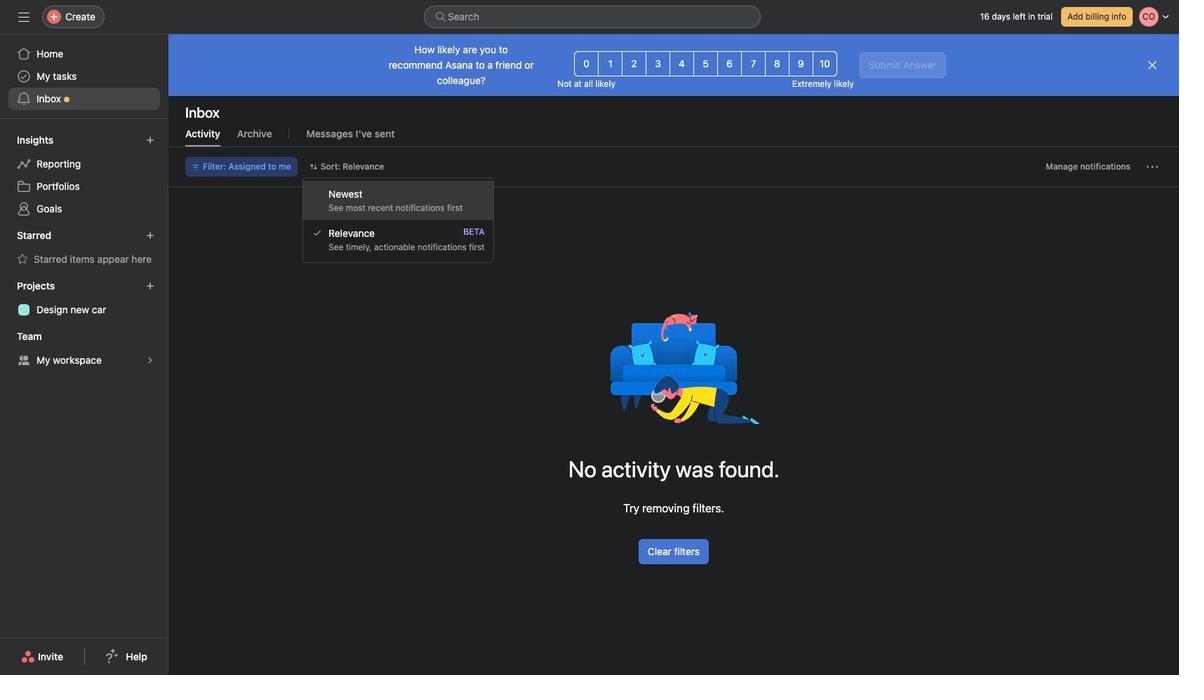 Task type: describe. For each thing, give the bounding box(es) containing it.
starred element
[[0, 223, 168, 274]]

projects element
[[0, 274, 168, 324]]

teams element
[[0, 324, 168, 375]]

see details, my workspace image
[[146, 357, 154, 365]]

hide sidebar image
[[18, 11, 29, 22]]

new insights image
[[146, 136, 154, 145]]

more actions image
[[1147, 161, 1158, 173]]



Task type: vqa. For each thing, say whether or not it's contained in the screenshot.
the Insights element
yes



Task type: locate. For each thing, give the bounding box(es) containing it.
sort: relevance image
[[309, 163, 318, 171]]

None radio
[[574, 51, 599, 76], [622, 51, 646, 76], [646, 51, 670, 76], [670, 51, 694, 76], [693, 51, 718, 76], [717, 51, 742, 76], [765, 51, 789, 76], [789, 51, 813, 76], [813, 51, 837, 76], [574, 51, 599, 76], [622, 51, 646, 76], [646, 51, 670, 76], [670, 51, 694, 76], [693, 51, 718, 76], [717, 51, 742, 76], [765, 51, 789, 76], [789, 51, 813, 76], [813, 51, 837, 76]]

menu item
[[303, 181, 493, 220]]

dismiss image
[[1147, 60, 1158, 71]]

option group
[[574, 51, 837, 76]]

list box
[[424, 6, 761, 28]]

None radio
[[598, 51, 623, 76], [741, 51, 766, 76], [598, 51, 623, 76], [741, 51, 766, 76]]

global element
[[0, 34, 168, 119]]

add items to starred image
[[146, 232, 154, 240]]

new project or portfolio image
[[146, 282, 154, 291]]

insights element
[[0, 128, 168, 223]]



